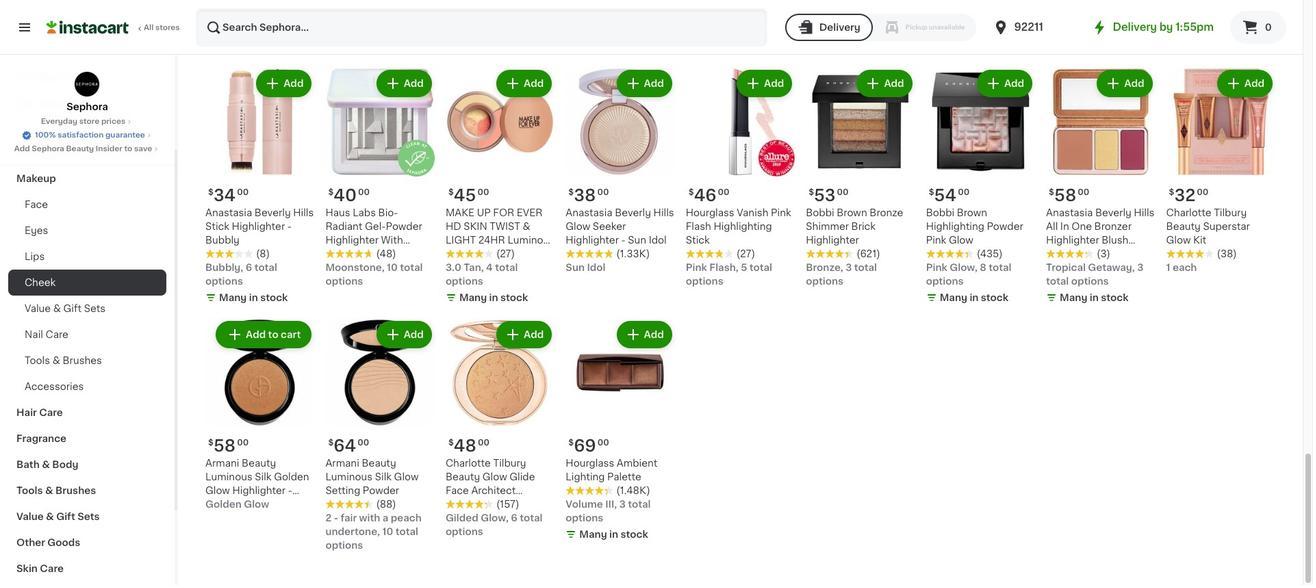 Task type: describe. For each thing, give the bounding box(es) containing it.
powder inside haus labs bio- radiant gel-powder highlighter with fermented arnica - moonstone
[[386, 222, 422, 231]]

glow inside bobbi brown highlighting powder pink glow
[[949, 235, 974, 245]]

tropical inside anastasia beverly hills all in one bronzer highlighter blush tropical getaway face palettes
[[1047, 249, 1085, 259]]

total inside gilded glow, 6 total options
[[520, 514, 543, 523]]

6 inside fair, 6 total options button
[[829, 12, 836, 21]]

& up nail care
[[53, 304, 61, 314]]

bronze, 3 total options
[[806, 263, 877, 286]]

10 for moonstone,
[[387, 263, 398, 272]]

00 for haus labs bio- radiant gel-powder highlighter with fermented arnica - moonstone
[[358, 188, 370, 196]]

eyes link
[[8, 218, 166, 244]]

pink inside bobbi brown highlighting powder pink glow
[[927, 235, 947, 245]]

delivery for delivery by 1:55pm
[[1113, 22, 1158, 32]]

(621)
[[857, 249, 881, 259]]

nail care link
[[8, 322, 166, 348]]

00 for anastasia beverly hills glow seeker highlighter - sun idol
[[598, 188, 609, 196]]

many in stock down tropical getaway, 3 total options
[[1060, 293, 1129, 302]]

options inside 33s medium sand, 23 total options many in stock
[[1072, 25, 1109, 35]]

glow inside charlotte tilbury beauty superstar glow kit
[[1167, 235, 1192, 245]]

total inside shooting star, 2 total options
[[406, 12, 429, 21]]

beauty inside charlotte tilbury beauty superstar glow kit
[[1167, 222, 1201, 231]]

add button for 58
[[1099, 71, 1152, 96]]

$ for anastasia beverly hills glow seeker highlighter - sun idol
[[569, 188, 574, 196]]

body
[[52, 460, 78, 470]]

total inside "bronze glow, 3 total options"
[[762, 12, 785, 21]]

product group containing 46
[[686, 67, 795, 288]]

in down "volume iii, 3 total options"
[[610, 530, 619, 540]]

moonstone
[[326, 263, 381, 272]]

ever
[[517, 208, 543, 218]]

0 vertical spatial all
[[144, 24, 154, 32]]

$ for armani beauty luminous silk glow setting powder
[[328, 439, 334, 447]]

3 for bronze glow, 3 total options
[[753, 12, 760, 21]]

honey,
[[471, 12, 507, 21]]

fermented
[[326, 249, 379, 259]]

options inside gilded glow, 6 total options
[[446, 527, 483, 537]]

brick
[[852, 222, 876, 231]]

00 for charlotte tilbury beauty glow glide face architect highlighter - gilded glow
[[478, 439, 490, 447]]

1:55pm
[[1176, 22, 1214, 32]]

many in stock down shooting star, 2 total options
[[339, 42, 408, 51]]

hd
[[446, 222, 461, 231]]

0 vertical spatial face
[[25, 200, 48, 210]]

0 vertical spatial gift
[[63, 304, 82, 314]]

53
[[815, 187, 836, 203]]

10 for revitalize,
[[979, 12, 990, 21]]

23
[[1141, 12, 1153, 21]]

bath & body
[[16, 460, 78, 470]]

fair
[[341, 514, 357, 523]]

highlighting inside bobbi brown highlighting powder pink glow
[[927, 222, 985, 231]]

lips link
[[8, 244, 166, 270]]

2 tools & brushes link from the top
[[8, 478, 166, 504]]

$ for make up for ever hd skin twist & light 24hr luminous finishing powder - 3.0 tan - for tan skin tones
[[449, 188, 454, 196]]

total inside pink glow, 8 total options
[[989, 263, 1012, 272]]

fair, 6 total options
[[806, 12, 901, 21]]

$ 34 00
[[208, 187, 249, 203]]

cart
[[281, 330, 301, 339]]

$ for anastasia beverly hills all in one bronzer highlighter blush tropical getaway face palettes
[[1049, 188, 1055, 196]]

hair care
[[16, 408, 63, 418]]

00 for bobbi brown bronze shimmer brick highlighter
[[837, 188, 849, 196]]

glow inside armani beauty luminous silk glow setting powder
[[394, 473, 419, 482]]

in down tropical getaway, 3 total options
[[1090, 293, 1099, 302]]

buy it again
[[38, 72, 96, 82]]

40
[[334, 187, 357, 203]]

3 for tropical getaway, 3 total options
[[1138, 263, 1144, 272]]

& up other goods
[[46, 512, 54, 522]]

total inside 33s medium sand, 23 total options many in stock
[[1047, 25, 1069, 35]]

stock inside 33s medium sand, 23 total options many in stock
[[1102, 42, 1129, 51]]

bobbi for 53
[[806, 208, 835, 218]]

6 inside hey, honey, 6 total options
[[509, 12, 515, 21]]

0 vertical spatial value & gift sets
[[25, 304, 106, 314]]

labs
[[353, 208, 376, 218]]

in
[[1061, 222, 1070, 231]]

options inside bronze, 3 total options
[[806, 276, 844, 286]]

highlighter inside anastasia beverly hills stick highlighter - bubbly
[[232, 222, 285, 231]]

pink inside pink flash, 5 total options
[[686, 263, 708, 272]]

hills for 38
[[654, 208, 674, 218]]

$ 45 00
[[449, 187, 489, 203]]

sephora link
[[67, 71, 108, 114]]

(1.48k)
[[617, 486, 651, 496]]

6 inside bubbly, 6 total options
[[246, 263, 252, 272]]

00 for anastasia beverly hills stick highlighter - bubbly
[[237, 188, 249, 196]]

tilbury for 32
[[1215, 208, 1247, 218]]

sun inside the anastasia beverly hills glow seeker highlighter - sun idol
[[628, 235, 647, 245]]

other goods link
[[8, 530, 166, 556]]

many down 'reality, 2 total options'
[[580, 42, 607, 51]]

options inside 3.0 tan, 4 total options
[[446, 276, 483, 286]]

many in stock down 'reality, 2 total options'
[[580, 42, 648, 51]]

options inside bubbly, 6 total options
[[205, 276, 243, 286]]

3.0 inside 3.0 tan, 4 total options
[[446, 263, 462, 272]]

everyday store prices
[[41, 118, 126, 125]]

in inside 33s medium sand, 23 total options many in stock
[[1090, 42, 1099, 51]]

shop link
[[8, 36, 166, 63]]

revitalize, 10 total options many in stock
[[927, 12, 1015, 51]]

volume iii, 3 total options
[[566, 500, 651, 523]]

silk for 58
[[255, 473, 272, 482]]

bobbi brown highlighting powder pink glow
[[927, 208, 1024, 245]]

total inside hey, honey, 6 total options
[[518, 12, 540, 21]]

4 inside decades, 4 total options
[[255, 12, 261, 21]]

fair,
[[806, 12, 827, 21]]

add button for 69
[[618, 322, 671, 347]]

add inside button
[[246, 330, 266, 339]]

anastasia for 38
[[566, 208, 613, 218]]

add for 32
[[1245, 79, 1265, 88]]

highlighter inside armani beauty luminous silk golden glow highlighter - golden glow
[[233, 486, 286, 496]]

0 horizontal spatial to
[[124, 145, 132, 153]]

0 horizontal spatial idol
[[587, 263, 606, 272]]

$ 48 00
[[449, 438, 490, 454]]

many inside 33s medium sand, 23 total options many in stock
[[1060, 42, 1088, 51]]

brushes for 1st the "tools & brushes" link from the bottom of the page
[[55, 486, 96, 496]]

total inside bubbly, 6 total options
[[255, 263, 277, 272]]

makeup
[[16, 174, 56, 184]]

make up for ever hd skin twist & light 24hr luminous finishing powder - 3.0 tan - for tan skin tones
[[446, 208, 555, 286]]

many down "volume iii, 3 total options"
[[580, 530, 607, 540]]

options inside hey, honey, 6 total options
[[446, 25, 483, 35]]

1 tan from the left
[[446, 263, 463, 272]]

in down decades, 4 total options
[[249, 42, 258, 51]]

(38)
[[1218, 249, 1238, 259]]

2 - fair with a peach undertone, 10 total options
[[326, 514, 422, 551]]

beverly for 34
[[255, 208, 291, 218]]

gilded inside charlotte tilbury beauty glow glide face architect highlighter - gilded glow
[[508, 500, 540, 510]]

0
[[1266, 23, 1272, 32]]

many in stock down 3.0 tan, 4 total options
[[460, 293, 528, 302]]

bronzer
[[1095, 222, 1132, 231]]

3.0 inside make up for ever hd skin twist & light 24hr luminous finishing powder - 3.0 tan - for tan skin tones
[[537, 249, 553, 259]]

powder inside bobbi brown highlighting powder pink glow
[[987, 222, 1024, 231]]

2 inside 'reality, 2 total options'
[[606, 12, 612, 21]]

tropical inside tropical getaway, 3 total options
[[1047, 263, 1086, 272]]

hair care link
[[8, 400, 166, 426]]

8
[[980, 263, 987, 272]]

stock inside 'revitalize, 10 total options many in stock'
[[981, 42, 1009, 51]]

& inside make up for ever hd skin twist & light 24hr luminous finishing powder - 3.0 tan - for tan skin tones
[[523, 222, 531, 231]]

highlighting inside hourglass vanish pink flash highlighting stick
[[714, 222, 772, 231]]

$ 40 00
[[328, 187, 370, 203]]

total inside 'revitalize, 10 total options many in stock'
[[993, 12, 1015, 21]]

add for 48
[[524, 330, 544, 339]]

$ 32 00
[[1170, 187, 1209, 203]]

- inside the anastasia beverly hills glow seeker highlighter - sun idol
[[622, 235, 626, 245]]

seeker
[[593, 222, 626, 231]]

lighting
[[566, 473, 605, 482]]

gilded glow, 6 total options
[[446, 514, 543, 537]]

1 vertical spatial sets
[[78, 512, 100, 522]]

stick inside anastasia beverly hills stick highlighter - bubbly
[[205, 222, 229, 231]]

total inside decades, 4 total options
[[264, 12, 286, 21]]

care for skin care
[[40, 564, 64, 574]]

beverly for 58
[[1096, 208, 1132, 218]]

$ for charlotte tilbury beauty superstar glow kit
[[1170, 188, 1175, 196]]

$ for hourglass ambient lighting palette
[[569, 439, 574, 447]]

party
[[57, 148, 84, 158]]

in down bubbly, 6 total options
[[249, 293, 258, 302]]

00 for charlotte tilbury beauty superstar glow kit
[[1198, 188, 1209, 196]]

add sephora beauty insider to save
[[14, 145, 152, 153]]

many down pink glow, 8 total options
[[940, 293, 968, 302]]

palette
[[608, 473, 642, 482]]

options inside tropical getaway, 3 total options
[[1072, 276, 1109, 286]]

all stores link
[[47, 8, 181, 47]]

product group containing 54
[[927, 67, 1036, 307]]

options inside pink glow, 8 total options
[[927, 276, 964, 286]]

total inside moonstone, 10 total options
[[400, 263, 423, 272]]

satisfaction
[[58, 132, 104, 139]]

$ for anastasia beverly hills stick highlighter - bubbly
[[208, 188, 214, 196]]

insider
[[96, 145, 123, 153]]

options inside penny4uthots, 2 total options many in stock
[[1167, 25, 1205, 35]]

star,
[[373, 12, 395, 21]]

pink inside pink glow, 8 total options
[[927, 263, 948, 272]]

1 tools & brushes link from the top
[[8, 348, 166, 374]]

1 horizontal spatial sephora
[[67, 102, 108, 112]]

1 vertical spatial gift
[[56, 512, 75, 522]]

highlighter inside charlotte tilbury beauty glow glide face architect highlighter - gilded glow
[[446, 500, 499, 510]]

brown for 54
[[957, 208, 988, 218]]

add button for 45
[[498, 71, 551, 96]]

add button for 64
[[378, 322, 431, 347]]

in down shooting star, 2 total options
[[369, 42, 378, 51]]

options inside "bronze glow, 3 total options"
[[686, 25, 724, 35]]

highlighter inside haus labs bio- radiant gel-powder highlighter with fermented arnica - moonstone
[[326, 235, 379, 245]]

golden glow
[[205, 500, 269, 510]]

32
[[1175, 187, 1196, 203]]

total inside penny4uthots, 2 total options many in stock
[[1251, 12, 1273, 21]]

for
[[472, 263, 485, 272]]

00 for anastasia beverly hills all in one bronzer highlighter blush tropical getaway face palettes
[[1078, 188, 1090, 196]]

anastasia beverly hills glow seeker highlighter - sun idol
[[566, 208, 674, 245]]

product group containing 40
[[326, 67, 435, 288]]

powder inside armani beauty luminous silk glow setting powder
[[363, 486, 399, 496]]

charlotte tilbury beauty superstar glow kit
[[1167, 208, 1251, 245]]

anastasia for 58
[[1047, 208, 1093, 218]]

options inside pink flash, 5 total options
[[686, 276, 724, 286]]

1 value & gift sets link from the top
[[8, 296, 166, 322]]

$ 58 00 for armani
[[208, 438, 249, 454]]

other goods
[[16, 538, 80, 548]]

total right fair,
[[838, 12, 861, 21]]

6 inside gilded glow, 6 total options
[[511, 514, 518, 523]]

glow, for 48
[[481, 514, 509, 523]]

add for 69
[[644, 330, 664, 339]]

product group containing 32
[[1167, 67, 1276, 274]]

$ for haus labs bio- radiant gel-powder highlighter with fermented arnica - moonstone
[[328, 188, 334, 196]]

bubbly
[[205, 235, 240, 245]]

add for 53
[[885, 79, 905, 88]]

lips
[[25, 252, 45, 262]]

1 vertical spatial sun
[[566, 263, 585, 272]]

powder inside make up for ever hd skin twist & light 24hr luminous finishing powder - 3.0 tan - for tan skin tones
[[491, 249, 528, 259]]

holiday
[[16, 148, 55, 158]]

instacart logo image
[[47, 19, 129, 36]]

delivery by 1:55pm link
[[1092, 19, 1214, 36]]

many in stock down "volume iii, 3 total options"
[[580, 530, 648, 540]]

in inside penny4uthots, 2 total options many in stock
[[1211, 42, 1219, 51]]

many in stock down pink glow, 8 total options
[[940, 293, 1009, 302]]

- inside armani beauty luminous silk golden glow highlighter - golden glow
[[288, 486, 292, 496]]

highlighter inside the anastasia beverly hills glow seeker highlighter - sun idol
[[566, 235, 619, 245]]

face inside anastasia beverly hills all in one bronzer highlighter blush tropical getaway face palettes
[[1132, 249, 1156, 259]]

armani beauty luminous silk golden glow highlighter - golden glow
[[205, 459, 309, 510]]

add button for 46
[[738, 71, 791, 96]]

penny4uthots,
[[1167, 12, 1240, 21]]

2 tan from the left
[[487, 263, 504, 272]]

in inside 'revitalize, 10 total options many in stock'
[[970, 42, 979, 51]]

$ for armani beauty luminous silk golden glow highlighter - golden glow
[[208, 439, 214, 447]]

iii,
[[606, 500, 617, 510]]

highlighter inside bobbi brown bronze shimmer brick highlighter
[[806, 235, 860, 245]]

sephora logo image
[[74, 71, 100, 97]]

make
[[446, 208, 475, 218]]

getaway
[[1087, 249, 1130, 259]]

add for 45
[[524, 79, 544, 88]]

save
[[134, 145, 152, 153]]

in down 3.0 tan, 4 total options
[[489, 293, 498, 302]]

many down decades, 4 total options
[[219, 42, 247, 51]]

add button for 38
[[618, 71, 671, 96]]

sand,
[[1111, 12, 1139, 21]]

total inside tropical getaway, 3 total options
[[1047, 276, 1069, 286]]

glow inside the anastasia beverly hills glow seeker highlighter - sun idol
[[566, 222, 591, 231]]

3 inside bronze, 3 total options
[[846, 263, 852, 272]]

- down the "ever"
[[530, 249, 535, 259]]

hey, honey, 6 total options
[[446, 12, 540, 35]]

sun idol
[[566, 263, 606, 272]]

add button for 32
[[1219, 71, 1272, 96]]

bio-
[[378, 208, 398, 218]]

volume
[[566, 500, 603, 510]]

tones
[[446, 276, 475, 286]]

total inside 3.0 tan, 4 total options
[[495, 263, 518, 272]]

skin inside skin care link
[[16, 564, 38, 574]]

2 inside penny4uthots, 2 total options many in stock
[[1242, 12, 1248, 21]]



Task type: vqa. For each thing, say whether or not it's contained in the screenshot.


Task type: locate. For each thing, give the bounding box(es) containing it.
1 vertical spatial care
[[39, 408, 63, 418]]

$ for bobbi brown highlighting powder pink glow
[[929, 188, 935, 196]]

total down 33s
[[1047, 25, 1069, 35]]

charlotte for 32
[[1167, 208, 1212, 218]]

delivery for delivery
[[820, 23, 861, 32]]

cheek link
[[8, 270, 166, 296]]

architect
[[472, 486, 516, 496]]

value & gift sets link up goods
[[8, 504, 166, 530]]

with
[[359, 514, 380, 523]]

1 horizontal spatial to
[[268, 330, 279, 339]]

1 horizontal spatial brown
[[957, 208, 988, 218]]

skin
[[507, 263, 527, 272], [16, 564, 38, 574]]

2 brown from the left
[[957, 208, 988, 218]]

2 vertical spatial face
[[446, 486, 469, 496]]

- inside the "2 - fair with a peach undertone, 10 total options"
[[334, 514, 338, 523]]

shooting star, 2 total options
[[326, 12, 429, 35]]

brushes down the body
[[55, 486, 96, 496]]

00 for armani beauty luminous silk glow setting powder
[[358, 439, 369, 447]]

add button for 48
[[498, 322, 551, 347]]

luminous inside make up for ever hd skin twist & light 24hr luminous finishing powder - 3.0 tan - for tan skin tones
[[508, 235, 555, 245]]

anastasia inside anastasia beverly hills stick highlighter - bubbly
[[205, 208, 252, 218]]

0 vertical spatial skin
[[507, 263, 527, 272]]

0 vertical spatial tools & brushes link
[[8, 348, 166, 374]]

fair, 6 total options button
[[806, 0, 916, 23]]

92211 button
[[993, 8, 1075, 47]]

- inside anastasia beverly hills stick highlighter - bubbly
[[288, 222, 292, 231]]

0 vertical spatial 10
[[979, 12, 990, 21]]

in down "1:55pm"
[[1211, 42, 1219, 51]]

total down arnica
[[400, 263, 423, 272]]

glow, inside "bronze glow, 3 total options"
[[723, 12, 751, 21]]

24hr
[[479, 235, 505, 245]]

0 horizontal spatial beverly
[[255, 208, 291, 218]]

add button for 53
[[859, 71, 911, 96]]

bronze glow, 3 total options button
[[686, 0, 795, 37]]

silk up (88) at left bottom
[[375, 473, 392, 482]]

product group containing 48
[[446, 318, 555, 539]]

product group
[[205, 67, 315, 307], [326, 67, 435, 288], [446, 67, 555, 307], [566, 67, 675, 274], [686, 67, 795, 288], [806, 67, 916, 288], [927, 67, 1036, 307], [1047, 67, 1156, 307], [1167, 67, 1276, 274], [205, 318, 315, 512], [326, 318, 435, 553], [446, 318, 555, 539], [566, 318, 675, 545]]

1 brown from the left
[[837, 208, 868, 218]]

stick up bubbly
[[205, 222, 229, 231]]

care for hair care
[[39, 408, 63, 418]]

2 value & gift sets link from the top
[[8, 504, 166, 530]]

many down the tones
[[460, 293, 487, 302]]

stick down flash
[[686, 235, 710, 245]]

value & gift sets up nail care
[[25, 304, 106, 314]]

0 horizontal spatial brown
[[837, 208, 868, 218]]

0 horizontal spatial highlighting
[[714, 222, 772, 231]]

pink right the vanish
[[771, 208, 792, 218]]

(27) down 24hr
[[497, 249, 515, 259]]

1 horizontal spatial beverly
[[615, 208, 651, 218]]

00 right 40
[[358, 188, 370, 196]]

reality,
[[566, 12, 604, 21]]

0 horizontal spatial sun
[[566, 263, 585, 272]]

anastasia inside the anastasia beverly hills glow seeker highlighter - sun idol
[[566, 208, 613, 218]]

6 right fair,
[[829, 12, 836, 21]]

highlighter
[[232, 222, 285, 231], [326, 235, 379, 245], [566, 235, 619, 245], [806, 235, 860, 245], [1047, 235, 1100, 245], [233, 486, 286, 496], [446, 500, 499, 510]]

00 for bobbi brown highlighting powder pink glow
[[958, 188, 970, 196]]

add for 64
[[404, 330, 424, 339]]

product group containing 34
[[205, 67, 315, 307]]

total right the 'star,'
[[406, 12, 429, 21]]

1 horizontal spatial $ 58 00
[[1049, 187, 1090, 203]]

product group containing 45
[[446, 67, 555, 307]]

- inside charlotte tilbury beauty glow glide face architect highlighter - gilded glow
[[501, 500, 506, 510]]

58 up in
[[1055, 187, 1077, 203]]

many down medium
[[1060, 42, 1088, 51]]

(88)
[[376, 500, 396, 510]]

pink flash, 5 total options
[[686, 263, 773, 286]]

2 inside the "2 - fair with a peach undertone, 10 total options"
[[326, 514, 332, 523]]

options inside moonstone, 10 total options
[[326, 276, 363, 286]]

options inside "volume iii, 3 total options"
[[566, 514, 604, 523]]

0 horizontal spatial delivery
[[820, 23, 861, 32]]

1 horizontal spatial bobbi
[[927, 208, 955, 218]]

total down peach
[[396, 527, 419, 537]]

1 vertical spatial value & gift sets link
[[8, 504, 166, 530]]

vanish
[[737, 208, 769, 218]]

add button for 54
[[979, 71, 1032, 96]]

for
[[493, 208, 515, 218]]

0 horizontal spatial (27)
[[497, 249, 515, 259]]

options inside the "2 - fair with a peach undertone, 10 total options"
[[326, 541, 363, 551]]

00 for armani beauty luminous silk golden glow highlighter - golden glow
[[237, 439, 249, 447]]

many in stock down decades, 4 total options
[[219, 42, 288, 51]]

brown inside bobbi brown bronze shimmer brick highlighter
[[837, 208, 868, 218]]

45
[[454, 187, 476, 203]]

1 vertical spatial bronze
[[870, 208, 904, 218]]

accessories link
[[8, 374, 166, 400]]

1 horizontal spatial skin
[[507, 263, 527, 272]]

value & gift sets link
[[8, 296, 166, 322], [8, 504, 166, 530]]

beauty inside armani beauty luminous silk golden glow highlighter - golden glow
[[242, 459, 276, 469]]

hey, honey, 6 total options button
[[446, 0, 555, 37]]

in
[[249, 42, 258, 51], [369, 42, 378, 51], [610, 42, 619, 51], [1090, 42, 1099, 51], [970, 42, 979, 51], [1211, 42, 1219, 51], [249, 293, 258, 302], [1090, 293, 1099, 302], [489, 293, 498, 302], [970, 293, 979, 302], [610, 530, 619, 540]]

charlotte inside charlotte tilbury beauty superstar glow kit
[[1167, 208, 1212, 218]]

1 horizontal spatial sun
[[628, 235, 647, 245]]

& right bath
[[42, 460, 50, 470]]

0 horizontal spatial charlotte
[[446, 459, 491, 469]]

idol inside the anastasia beverly hills glow seeker highlighter - sun idol
[[649, 235, 667, 245]]

tools & brushes
[[25, 356, 102, 366], [16, 486, 96, 496]]

pink glow, 8 total options
[[927, 263, 1012, 286]]

tools & brushes for 1st the "tools & brushes" link from the bottom of the page
[[16, 486, 96, 496]]

00
[[237, 188, 249, 196], [358, 188, 370, 196], [598, 188, 609, 196], [837, 188, 849, 196], [1078, 188, 1090, 196], [478, 188, 489, 196], [718, 188, 730, 196], [958, 188, 970, 196], [1198, 188, 1209, 196], [237, 439, 249, 447], [358, 439, 369, 447], [598, 439, 610, 447], [478, 439, 490, 447]]

glow, inside gilded glow, 6 total options
[[481, 514, 509, 523]]

1 vertical spatial tools
[[16, 486, 43, 496]]

$ 64 00
[[328, 438, 369, 454]]

beverly for 38
[[615, 208, 651, 218]]

highlighter inside anastasia beverly hills all in one bronzer highlighter blush tropical getaway face palettes
[[1047, 235, 1100, 245]]

bubbly, 6 total options
[[205, 263, 277, 286]]

bronze inside bobbi brown bronze shimmer brick highlighter
[[870, 208, 904, 218]]

$ 58 00 for anastasia
[[1049, 187, 1090, 203]]

a
[[383, 514, 389, 523]]

armani inside armani beauty luminous silk glow setting powder
[[326, 459, 360, 469]]

palettes
[[1047, 263, 1086, 272]]

00 right the 45
[[478, 188, 489, 196]]

0 vertical spatial to
[[124, 145, 132, 153]]

bobbi up shimmer
[[806, 208, 835, 218]]

brown down $ 54 00
[[957, 208, 988, 218]]

2 silk from the left
[[375, 473, 392, 482]]

total inside the "2 - fair with a peach undertone, 10 total options"
[[396, 527, 419, 537]]

2 right reality,
[[606, 12, 612, 21]]

light
[[446, 235, 476, 245]]

nail care
[[25, 330, 68, 340]]

it
[[60, 72, 67, 82]]

$ for hourglass vanish pink flash highlighting stick
[[689, 188, 694, 196]]

10 inside the "2 - fair with a peach undertone, 10 total options"
[[383, 527, 393, 537]]

$ inside "$ 69 00"
[[569, 439, 574, 447]]

total right '8' at the top
[[989, 263, 1012, 272]]

highlighting down $ 54 00
[[927, 222, 985, 231]]

brown
[[837, 208, 868, 218], [957, 208, 988, 218]]

tropical
[[1047, 249, 1085, 259], [1047, 263, 1086, 272]]

options inside 'revitalize, 10 total options many in stock'
[[927, 25, 964, 35]]

powder up (88) at left bottom
[[363, 486, 399, 496]]

1 vertical spatial 3.0
[[446, 263, 462, 272]]

0 horizontal spatial all
[[144, 24, 154, 32]]

many down bubbly, 6 total options
[[219, 293, 247, 302]]

1 vertical spatial value & gift sets
[[16, 512, 100, 522]]

1 silk from the left
[[255, 473, 272, 482]]

Search field
[[197, 10, 766, 45]]

$ for charlotte tilbury beauty glow glide face architect highlighter - gilded glow
[[449, 439, 454, 447]]

bobbi for 54
[[927, 208, 955, 218]]

0 horizontal spatial $ 58 00
[[208, 438, 249, 454]]

0 vertical spatial tools & brushes
[[25, 356, 102, 366]]

total inside "volume iii, 3 total options"
[[628, 500, 651, 510]]

face down the makeup
[[25, 200, 48, 210]]

1 (27) from the left
[[497, 249, 515, 259]]

2 horizontal spatial luminous
[[508, 235, 555, 245]]

highlighter down in
[[1047, 235, 1100, 245]]

beverly up (8)
[[255, 208, 291, 218]]

luminous inside armani beauty luminous silk glow setting powder
[[326, 473, 373, 482]]

0 vertical spatial sephora
[[67, 102, 108, 112]]

(27) for 45
[[497, 249, 515, 259]]

add for 38
[[644, 79, 664, 88]]

bath
[[16, 460, 40, 470]]

glow, for 54
[[950, 263, 978, 272]]

(27) for 46
[[737, 249, 756, 259]]

armani inside armani beauty luminous silk golden glow highlighter - golden glow
[[205, 459, 239, 469]]

armani for 64
[[326, 459, 360, 469]]

None search field
[[196, 8, 768, 47]]

undertone,
[[326, 527, 380, 537]]

penny4uthots, 2 total options many in stock
[[1167, 12, 1273, 51]]

product group containing 53
[[806, 67, 916, 288]]

38
[[574, 187, 596, 203]]

0 horizontal spatial bronze
[[686, 12, 721, 21]]

luminous for 58
[[205, 473, 253, 482]]

hills for 34
[[293, 208, 314, 218]]

0 horizontal spatial bobbi
[[806, 208, 835, 218]]

- right arnica
[[414, 249, 418, 259]]

0 horizontal spatial face
[[25, 200, 48, 210]]

bronze inside "bronze glow, 3 total options"
[[686, 12, 721, 21]]

tools & brushes link up accessories
[[8, 348, 166, 374]]

1 horizontal spatial 4
[[486, 263, 493, 272]]

10 inside 'revitalize, 10 total options many in stock'
[[979, 12, 990, 21]]

options inside decades, 4 total options
[[205, 25, 243, 35]]

tools for 1st the "tools & brushes" link from the bottom of the page
[[16, 486, 43, 496]]

3 beverly from the left
[[1096, 208, 1132, 218]]

3.0 up the tones
[[446, 263, 462, 272]]

add for 34
[[284, 79, 304, 88]]

2 vertical spatial glow,
[[481, 514, 509, 523]]

one
[[1072, 222, 1093, 231]]

1 horizontal spatial all
[[1047, 222, 1059, 231]]

charlotte
[[1167, 208, 1212, 218], [446, 459, 491, 469]]

value up other
[[16, 512, 44, 522]]

3 for volume iii, 3 total options
[[620, 500, 626, 510]]

- inside haus labs bio- radiant gel-powder highlighter with fermented arnica - moonstone
[[414, 249, 418, 259]]

1 horizontal spatial glow,
[[723, 12, 751, 21]]

1 horizontal spatial idol
[[649, 235, 667, 245]]

2 beverly from the left
[[615, 208, 651, 218]]

shop
[[38, 45, 64, 54]]

options inside 'reality, 2 total options'
[[566, 25, 604, 35]]

hourglass vanish pink flash highlighting stick
[[686, 208, 792, 245]]

1 vertical spatial skin
[[16, 564, 38, 574]]

33s medium sand, 23 total options many in stock
[[1047, 12, 1153, 51]]

3 inside "bronze glow, 3 total options"
[[753, 12, 760, 21]]

0 vertical spatial hourglass
[[686, 208, 735, 218]]

0 vertical spatial bronze
[[686, 12, 721, 21]]

sephora down 100%
[[32, 145, 64, 153]]

charlotte for 48
[[446, 459, 491, 469]]

stick inside hourglass vanish pink flash highlighting stick
[[686, 235, 710, 245]]

1 vertical spatial tropical
[[1047, 263, 1086, 272]]

buy
[[38, 72, 58, 82]]

& up accessories
[[53, 356, 60, 366]]

1 vertical spatial tools & brushes
[[16, 486, 96, 496]]

& down bath & body
[[45, 486, 53, 496]]

$ 53 00
[[809, 187, 849, 203]]

1 vertical spatial idol
[[587, 263, 606, 272]]

to inside button
[[268, 330, 279, 339]]

3 hills from the left
[[1135, 208, 1155, 218]]

add for 40
[[404, 79, 424, 88]]

00 inside $ 53 00
[[837, 188, 849, 196]]

in down 'reality, 2 total options'
[[610, 42, 619, 51]]

1 tropical from the top
[[1047, 249, 1085, 259]]

1 horizontal spatial 3.0
[[537, 249, 553, 259]]

2 horizontal spatial glow,
[[950, 263, 978, 272]]

1 beverly from the left
[[255, 208, 291, 218]]

peach
[[391, 514, 422, 523]]

58 for anastasia
[[1055, 187, 1077, 203]]

0 vertical spatial sets
[[84, 304, 106, 314]]

1 horizontal spatial gilded
[[508, 500, 540, 510]]

beverly up "bronzer"
[[1096, 208, 1132, 218]]

1 horizontal spatial tan
[[487, 263, 504, 272]]

all left in
[[1047, 222, 1059, 231]]

00 inside $ 45 00
[[478, 188, 489, 196]]

1 horizontal spatial hourglass
[[686, 208, 735, 218]]

4
[[255, 12, 261, 21], [486, 263, 493, 272]]

(435)
[[977, 249, 1003, 259]]

face left architect at the bottom of page
[[446, 486, 469, 496]]

1 vertical spatial sephora
[[32, 145, 64, 153]]

luminous for 64
[[326, 473, 373, 482]]

$ inside $ 53 00
[[809, 188, 815, 196]]

$ 58 00
[[1049, 187, 1090, 203], [208, 438, 249, 454]]

many in stock down bubbly, 6 total options
[[219, 293, 288, 302]]

6 right "honey,"
[[509, 12, 515, 21]]

shooting
[[326, 12, 370, 21]]

bobbi inside bobbi brown highlighting powder pink glow
[[927, 208, 955, 218]]

again
[[69, 72, 96, 82]]

value down cheek
[[25, 304, 51, 314]]

& down the "ever"
[[523, 222, 531, 231]]

hourglass for 46
[[686, 208, 735, 218]]

everyday
[[41, 118, 77, 125]]

many down palettes
[[1060, 293, 1088, 302]]

hills inside anastasia beverly hills stick highlighter - bubbly
[[293, 208, 314, 218]]

2 inside shooting star, 2 total options
[[398, 12, 404, 21]]

& inside bath & body link
[[42, 460, 50, 470]]

$ inside $ 48 00
[[449, 439, 454, 447]]

delivery down sand,
[[1113, 22, 1158, 32]]

service type group
[[785, 14, 976, 41]]

product group containing 64
[[326, 318, 435, 553]]

powder up (435)
[[987, 222, 1024, 231]]

0 horizontal spatial 4
[[255, 12, 261, 21]]

1 horizontal spatial highlighting
[[927, 222, 985, 231]]

pink inside hourglass vanish pink flash highlighting stick
[[771, 208, 792, 218]]

skin inside make up for ever hd skin twist & light 24hr luminous finishing powder - 3.0 tan - for tan skin tones
[[507, 263, 527, 272]]

$ 69 00
[[569, 438, 610, 454]]

$ inside $ 64 00
[[328, 439, 334, 447]]

$ 46 00
[[689, 187, 730, 203]]

many inside penny4uthots, 2 total options many in stock
[[1181, 42, 1208, 51]]

radiant
[[326, 222, 363, 231]]

add button for 34
[[258, 71, 311, 96]]

00 inside $ 32 00
[[1198, 188, 1209, 196]]

0 horizontal spatial tilbury
[[494, 459, 526, 469]]

2 horizontal spatial beverly
[[1096, 208, 1132, 218]]

add for 54
[[1005, 79, 1025, 88]]

ready
[[86, 148, 118, 158]]

0 horizontal spatial hills
[[293, 208, 314, 218]]

in down pink glow, 8 total options
[[970, 293, 979, 302]]

2 bobbi from the left
[[927, 208, 955, 218]]

1 vertical spatial 4
[[486, 263, 493, 272]]

goods
[[47, 538, 80, 548]]

2 vertical spatial 10
[[383, 527, 393, 537]]

2 tropical from the top
[[1047, 263, 1086, 272]]

delivery inside button
[[820, 23, 861, 32]]

0 vertical spatial stick
[[205, 222, 229, 231]]

silk inside armani beauty luminous silk golden glow highlighter - golden glow
[[255, 473, 272, 482]]

everyday store prices link
[[41, 116, 134, 127]]

gift down cheek link
[[63, 304, 82, 314]]

0 horizontal spatial tan
[[446, 263, 463, 272]]

many down revitalize,
[[940, 42, 968, 51]]

2 (27) from the left
[[737, 249, 756, 259]]

0 horizontal spatial 58
[[214, 438, 236, 454]]

00 right the '32'
[[1198, 188, 1209, 196]]

stock inside penny4uthots, 2 total options many in stock
[[1222, 42, 1249, 51]]

3.0 down the "ever"
[[537, 249, 553, 259]]

2 hills from the left
[[654, 208, 674, 218]]

lists link
[[8, 90, 166, 118]]

3 right bronze, on the right top
[[846, 263, 852, 272]]

brushes for first the "tools & brushes" link from the top
[[63, 356, 102, 366]]

0 vertical spatial tropical
[[1047, 249, 1085, 259]]

6 right bubbly,
[[246, 263, 252, 272]]

1 vertical spatial charlotte
[[446, 459, 491, 469]]

in down medium
[[1090, 42, 1099, 51]]

face inside charlotte tilbury beauty glow glide face architect highlighter - gilded glow
[[446, 486, 469, 496]]

hills for 58
[[1135, 208, 1155, 218]]

tools & brushes down bath & body
[[16, 486, 96, 496]]

- down architect at the bottom of page
[[501, 500, 506, 510]]

1 horizontal spatial bronze
[[870, 208, 904, 218]]

$ inside the $ 46 00
[[689, 188, 694, 196]]

brown inside bobbi brown highlighting powder pink glow
[[957, 208, 988, 218]]

1 highlighting from the left
[[714, 222, 772, 231]]

$ inside the $ 40 00
[[328, 188, 334, 196]]

00 inside $ 38 00
[[598, 188, 609, 196]]

1 vertical spatial value
[[16, 512, 44, 522]]

1 vertical spatial 58
[[214, 438, 236, 454]]

sun down the anastasia beverly hills glow seeker highlighter - sun idol
[[566, 263, 585, 272]]

58 for armani
[[214, 438, 236, 454]]

highlighter down architect at the bottom of page
[[446, 500, 499, 510]]

$ 58 00 up armani beauty luminous silk golden glow highlighter - golden glow at the bottom left of the page
[[208, 438, 249, 454]]

reality, 2 total options
[[566, 12, 637, 35]]

accessories
[[25, 382, 84, 392]]

0 vertical spatial idol
[[649, 235, 667, 245]]

tilbury up "superstar"
[[1215, 208, 1247, 218]]

- left for
[[465, 263, 469, 272]]

$ inside $ 45 00
[[449, 188, 454, 196]]

92211
[[1015, 22, 1044, 32]]

other
[[16, 538, 45, 548]]

00 for make up for ever hd skin twist & light 24hr luminous finishing powder - 3.0 tan - for tan skin tones
[[478, 188, 489, 196]]

1 armani from the left
[[205, 459, 239, 469]]

2 vertical spatial care
[[40, 564, 64, 574]]

00 for hourglass ambient lighting palette
[[598, 439, 610, 447]]

1 anastasia from the left
[[205, 208, 252, 218]]

product group containing 69
[[566, 318, 675, 545]]

skin care link
[[8, 556, 166, 582]]

1 horizontal spatial tilbury
[[1215, 208, 1247, 218]]

tools for first the "tools & brushes" link from the top
[[25, 356, 50, 366]]

3 anastasia from the left
[[1047, 208, 1093, 218]]

(157)
[[497, 500, 520, 510]]

1 horizontal spatial silk
[[375, 473, 392, 482]]

0 vertical spatial value
[[25, 304, 51, 314]]

add button for 40
[[378, 71, 431, 96]]

6
[[829, 12, 836, 21], [509, 12, 515, 21], [246, 263, 252, 272], [511, 514, 518, 523]]

0 vertical spatial sun
[[628, 235, 647, 245]]

total inside 'reality, 2 total options'
[[614, 12, 637, 21]]

anastasia down $ 38 00
[[566, 208, 613, 218]]

bronze glow, 3 total options
[[686, 12, 785, 35]]

00 up armani beauty luminous silk golden glow highlighter - golden glow at the bottom left of the page
[[237, 439, 249, 447]]

care right nail
[[46, 330, 68, 340]]

6 down (157)
[[511, 514, 518, 523]]

1 horizontal spatial (27)
[[737, 249, 756, 259]]

silk inside armani beauty luminous silk glow setting powder
[[375, 473, 392, 482]]

00 right 53
[[837, 188, 849, 196]]

add for 46
[[764, 79, 784, 88]]

care down other goods
[[40, 564, 64, 574]]

flash
[[686, 222, 712, 231]]

2 anastasia from the left
[[566, 208, 613, 218]]

decades, 4 total options
[[205, 12, 286, 35]]

1 vertical spatial $ 58 00
[[208, 438, 249, 454]]

luminous inside armani beauty luminous silk golden glow highlighter - golden glow
[[205, 473, 253, 482]]

all inside anastasia beverly hills all in one bronzer highlighter blush tropical getaway face palettes
[[1047, 222, 1059, 231]]

1 vertical spatial 10
[[387, 263, 398, 272]]

in down revitalize,
[[970, 42, 979, 51]]

beauty inside armani beauty luminous silk glow setting powder
[[362, 459, 396, 469]]

lists
[[38, 99, 62, 109]]

1 horizontal spatial anastasia
[[566, 208, 613, 218]]

buy it again link
[[8, 63, 166, 90]]

0 vertical spatial 4
[[255, 12, 261, 21]]

0 vertical spatial gilded
[[508, 500, 540, 510]]

$ for bobbi brown bronze shimmer brick highlighter
[[809, 188, 815, 196]]

armani for 58
[[205, 459, 239, 469]]

skin right for
[[507, 263, 527, 272]]

face link
[[8, 192, 166, 218]]

options inside shooting star, 2 total options
[[326, 25, 363, 35]]

1 vertical spatial to
[[268, 330, 279, 339]]

product group containing 38
[[566, 67, 675, 274]]

2 horizontal spatial hills
[[1135, 208, 1155, 218]]

anastasia for 34
[[205, 208, 252, 218]]

58
[[1055, 187, 1077, 203], [214, 438, 236, 454]]

hills inside anastasia beverly hills all in one bronzer highlighter blush tropical getaway face palettes
[[1135, 208, 1155, 218]]

tan up the tones
[[446, 263, 463, 272]]

superstar
[[1204, 222, 1251, 231]]

1 bobbi from the left
[[806, 208, 835, 218]]

0 horizontal spatial sephora
[[32, 145, 64, 153]]

0 horizontal spatial anastasia
[[205, 208, 252, 218]]

1 vertical spatial brushes
[[55, 486, 96, 496]]

many down the shooting
[[339, 42, 367, 51]]

total inside pink flash, 5 total options
[[750, 263, 773, 272]]

fragrance link
[[8, 426, 166, 452]]

2 horizontal spatial face
[[1132, 249, 1156, 259]]

powder up with
[[386, 222, 422, 231]]

1 horizontal spatial luminous
[[326, 473, 373, 482]]

54
[[935, 187, 957, 203]]

total right decades,
[[264, 12, 286, 21]]

silk for 64
[[375, 473, 392, 482]]

0 horizontal spatial skin
[[16, 564, 38, 574]]

hey,
[[446, 12, 469, 21]]

care for nail care
[[46, 330, 68, 340]]

up
[[477, 208, 491, 218]]

hourglass for 69
[[566, 459, 615, 469]]

haus
[[326, 208, 350, 218]]

2 armani from the left
[[326, 459, 360, 469]]

0 horizontal spatial hourglass
[[566, 459, 615, 469]]

00 for hourglass vanish pink flash highlighting stick
[[718, 188, 730, 196]]

tools down bath
[[16, 486, 43, 496]]

1 horizontal spatial 58
[[1055, 187, 1077, 203]]

0 vertical spatial care
[[46, 330, 68, 340]]

- left radiant
[[288, 222, 292, 231]]

value & gift sets up goods
[[16, 512, 100, 522]]

golden
[[274, 473, 309, 482], [205, 500, 241, 510], [205, 500, 242, 510]]

0 vertical spatial brushes
[[63, 356, 102, 366]]

brown for 53
[[837, 208, 868, 218]]

beauty inside charlotte tilbury beauty glow glide face architect highlighter - gilded glow
[[446, 473, 480, 482]]

total up 92211
[[993, 12, 1015, 21]]

pink down 54
[[927, 235, 947, 245]]

tilbury for 48
[[494, 459, 526, 469]]

glow, inside pink glow, 8 total options
[[950, 263, 978, 272]]

00 inside $ 48 00
[[478, 439, 490, 447]]

tropical up palettes
[[1047, 249, 1085, 259]]

total down palettes
[[1047, 276, 1069, 286]]

face
[[25, 200, 48, 210], [1132, 249, 1156, 259], [446, 486, 469, 496]]

1 horizontal spatial delivery
[[1113, 22, 1158, 32]]

1 horizontal spatial hills
[[654, 208, 674, 218]]

0 vertical spatial glow,
[[723, 12, 751, 21]]

00 right 46
[[718, 188, 730, 196]]

(27) up 5
[[737, 249, 756, 259]]

1 vertical spatial stick
[[686, 235, 710, 245]]

tools & brushes link
[[8, 348, 166, 374], [8, 478, 166, 504]]

beverly inside anastasia beverly hills stick highlighter - bubbly
[[255, 208, 291, 218]]

2 highlighting from the left
[[927, 222, 985, 231]]

00 right 38
[[598, 188, 609, 196]]

bobbi inside bobbi brown bronze shimmer brick highlighter
[[806, 208, 835, 218]]

decades,
[[205, 12, 252, 21]]

2 right the 'star,'
[[398, 12, 404, 21]]

1 horizontal spatial charlotte
[[1167, 208, 1212, 218]]

10 down a on the bottom left of page
[[383, 527, 393, 537]]

gilded inside gilded glow, 6 total options
[[446, 514, 479, 523]]

sun
[[628, 235, 647, 245], [566, 263, 585, 272]]

luminous up setting
[[326, 473, 373, 482]]

10 inside moonstone, 10 total options
[[387, 263, 398, 272]]

tools & brushes for first the "tools & brushes" link from the top
[[25, 356, 102, 366]]

0 vertical spatial charlotte
[[1167, 208, 1212, 218]]

1 hills from the left
[[293, 208, 314, 218]]

face up getaway, at the top right of page
[[1132, 249, 1156, 259]]

(8)
[[256, 249, 270, 259]]

options
[[863, 12, 901, 21], [205, 25, 243, 35], [326, 25, 363, 35], [566, 25, 604, 35], [1072, 25, 1109, 35], [446, 25, 483, 35], [686, 25, 724, 35], [927, 25, 964, 35], [1167, 25, 1205, 35], [205, 276, 243, 286], [326, 276, 363, 286], [806, 276, 844, 286], [1072, 276, 1109, 286], [446, 276, 483, 286], [686, 276, 724, 286], [927, 276, 964, 286], [566, 514, 604, 523], [446, 527, 483, 537], [326, 541, 363, 551]]

total down (621)
[[855, 263, 877, 272]]

$ 38 00
[[569, 187, 609, 203]]

sephora up store
[[67, 102, 108, 112]]

bobbi
[[806, 208, 835, 218], [927, 208, 955, 218]]

gilded
[[508, 500, 540, 510], [446, 514, 479, 523]]

3 left 1 at the top of the page
[[1138, 263, 1144, 272]]

add for 58
[[1125, 79, 1145, 88]]



